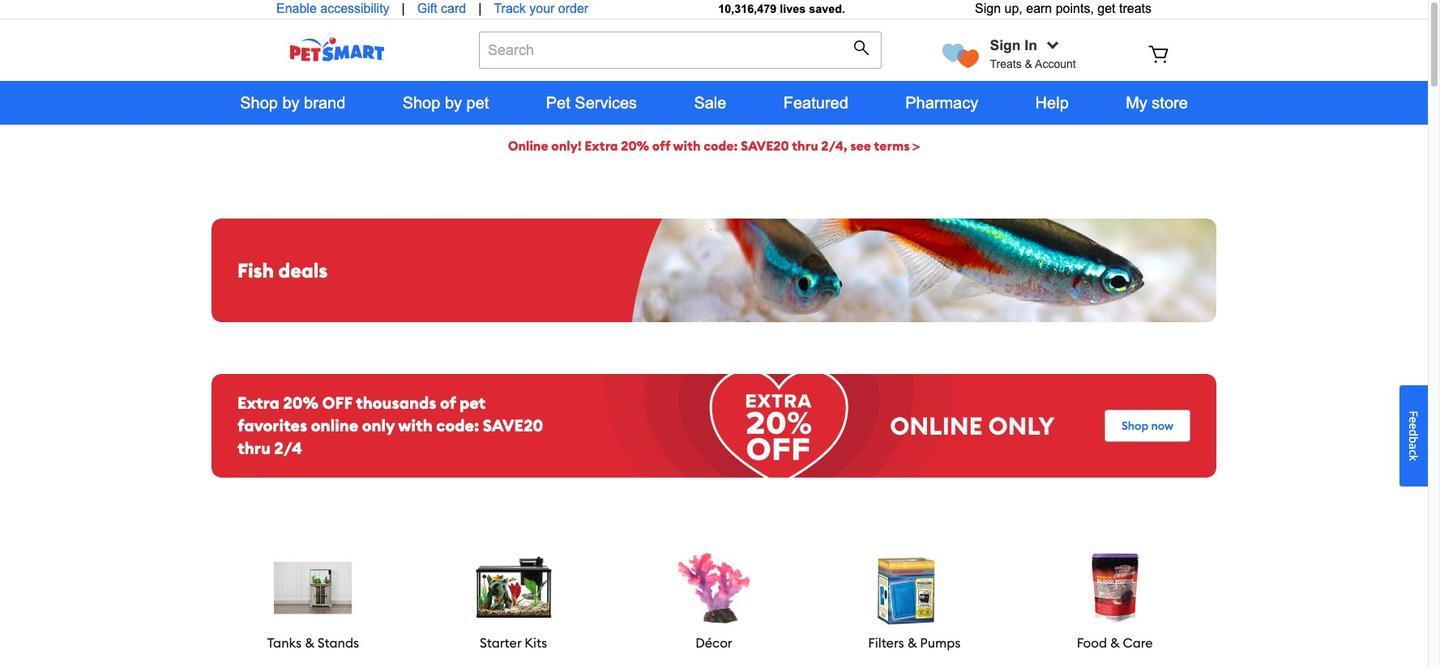 Task type: describe. For each thing, give the bounding box(es) containing it.
off
[[322, 393, 352, 413]]

of
[[440, 393, 456, 413]]

shop
[[1122, 419, 1149, 434]]

shop by brand
[[240, 94, 345, 112]]

pet services link
[[518, 81, 666, 125]]

up,
[[1005, 2, 1023, 15]]

20% inside the extra 20% off thousands of pet favorites online only with code: save20 thru 2/4
[[283, 393, 318, 413]]

food & care link
[[1042, 543, 1188, 653]]

1 horizontal spatial with
[[673, 138, 701, 154]]

food
[[1077, 635, 1107, 652]]

starter kits link
[[441, 543, 586, 653]]

filters
[[868, 635, 904, 652]]

brand
[[304, 94, 345, 112]]

order
[[558, 2, 589, 15]]

0 vertical spatial code:
[[704, 138, 738, 154]]

gift card
[[417, 2, 466, 15]]

card
[[441, 2, 466, 15]]

1 horizontal spatial thru
[[792, 138, 818, 154]]

décor link
[[641, 543, 787, 653]]

by for brand
[[282, 94, 300, 112]]

shop by pet
[[403, 94, 489, 112]]

tanks
[[267, 635, 302, 652]]

10,316,479  lives saved. link
[[718, 2, 845, 15]]

enable accessibility
[[276, 2, 390, 15]]

gift card link
[[417, 0, 466, 19]]

off
[[652, 138, 670, 154]]

10,316,479
[[718, 2, 777, 15]]

online only! extra 20% off with code: save20 thru 2/4, see terms >
[[508, 138, 920, 154]]

filters & pumps link
[[842, 543, 987, 653]]

f e e d b a c k button
[[1400, 386, 1428, 487]]

get
[[1098, 2, 1116, 15]]

accessibility
[[320, 2, 390, 15]]

your
[[529, 2, 555, 15]]

track
[[494, 2, 526, 15]]

décor
[[696, 635, 732, 652]]

& for care
[[1110, 635, 1120, 652]]

2 e from the top
[[1406, 423, 1422, 430]]

loyalty icon image
[[942, 43, 979, 68]]

tanks & stands
[[267, 635, 359, 652]]

track your order link
[[494, 0, 589, 19]]

saved.
[[809, 2, 845, 15]]

c
[[1406, 450, 1422, 455]]

pharmacy
[[905, 94, 978, 112]]

online
[[508, 138, 548, 154]]

pharmacy link
[[877, 81, 1007, 125]]

shop now button
[[1105, 410, 1191, 443]]

my
[[1126, 94, 1147, 112]]

shop by brand link
[[212, 81, 374, 125]]

shop for shop by brand
[[240, 94, 278, 112]]

favorites
[[237, 416, 307, 436]]

services
[[575, 94, 637, 112]]

lives
[[780, 2, 806, 15]]

sale link
[[666, 81, 755, 125]]

online
[[311, 416, 358, 436]]

kits
[[525, 635, 547, 652]]

petsmart image
[[260, 37, 414, 62]]

sign up, earn points, get treats
[[975, 2, 1152, 15]]

extra 20% off thousands of pet favorites online only with code: save20 thru 2/4
[[237, 393, 543, 459]]

2/4,
[[821, 138, 847, 154]]

food & care image
[[1076, 543, 1154, 627]]

extra inside the extra 20% off thousands of pet favorites online only with code: save20 thru 2/4
[[237, 393, 279, 413]]

filters & pumps image
[[876, 543, 953, 627]]

points,
[[1056, 2, 1094, 15]]

now
[[1151, 419, 1174, 434]]

account
[[1035, 58, 1076, 71]]

track your order
[[494, 2, 589, 15]]

extra 20% off callout and online only message image
[[212, 374, 1217, 478]]

sign
[[975, 2, 1001, 15]]

only!
[[551, 138, 582, 154]]

by for pet
[[445, 94, 462, 112]]

treats & account
[[990, 58, 1076, 71]]

earn
[[1026, 2, 1052, 15]]

help link
[[1007, 81, 1097, 125]]

featured link
[[755, 81, 877, 125]]

k
[[1406, 455, 1422, 461]]

only
[[362, 416, 395, 436]]

shop for shop by pet
[[403, 94, 440, 112]]



Task type: locate. For each thing, give the bounding box(es) containing it.
store
[[1152, 94, 1188, 112]]

pet inside the extra 20% off thousands of pet favorites online only with code: save20 thru 2/4
[[460, 393, 486, 413]]

code:
[[704, 138, 738, 154], [436, 416, 479, 436]]

0 horizontal spatial with
[[398, 416, 433, 436]]

1 vertical spatial code:
[[436, 416, 479, 436]]

0 horizontal spatial |
[[402, 2, 405, 15]]

featured
[[784, 94, 848, 112]]

save20
[[741, 138, 789, 154], [483, 416, 543, 436]]

1 horizontal spatial by
[[445, 94, 462, 112]]

| right card
[[478, 2, 482, 15]]

d
[[1406, 430, 1422, 437]]

terms
[[874, 138, 910, 154]]

0 horizontal spatial by
[[282, 94, 300, 112]]

my store
[[1126, 94, 1188, 112]]

code: down sale link
[[704, 138, 738, 154]]

1 vertical spatial save20
[[483, 416, 543, 436]]

e up d
[[1406, 417, 1422, 423]]

see
[[850, 138, 871, 154]]

save20 inside the extra 20% off thousands of pet favorites online only with code: save20 thru 2/4
[[483, 416, 543, 436]]

enable
[[276, 2, 317, 15]]

extra up favorites at the bottom of page
[[237, 393, 279, 413]]

a
[[1406, 444, 1422, 450]]

1 | from the left
[[402, 2, 405, 15]]

thousands
[[356, 393, 436, 413]]

starter kits
[[480, 635, 547, 652]]

1 horizontal spatial shop
[[403, 94, 440, 112]]

enable accessibility link
[[276, 0, 390, 19]]

1 horizontal spatial 20%
[[621, 138, 649, 154]]

& down in
[[1025, 58, 1032, 71]]

gift
[[417, 2, 437, 15]]

f
[[1406, 411, 1422, 417]]

stands
[[318, 635, 359, 652]]

0 horizontal spatial extra
[[237, 393, 279, 413]]

treats
[[990, 58, 1022, 71]]

shop now
[[1122, 419, 1174, 434]]

tanks & stands image
[[274, 543, 352, 627]]

2 | from the left
[[478, 2, 482, 15]]

1 vertical spatial 20%
[[283, 393, 318, 413]]

food & care
[[1077, 635, 1153, 652]]

0 horizontal spatial 20%
[[283, 393, 318, 413]]

1 horizontal spatial code:
[[704, 138, 738, 154]]

0 horizontal spatial shop
[[240, 94, 278, 112]]

shop
[[240, 94, 278, 112], [403, 94, 440, 112]]

1 e from the top
[[1406, 417, 1422, 423]]

tanks & stands link
[[240, 543, 386, 653]]

1 by from the left
[[282, 94, 300, 112]]

starter kits image
[[475, 543, 552, 627]]

in
[[1025, 37, 1037, 53]]

help
[[1035, 94, 1069, 112]]

None search field
[[479, 32, 882, 85]]

online only! extra 20% off with code: save20 thru 2/4, see terms > link
[[508, 138, 920, 154]]

2/4
[[274, 438, 302, 459]]

&
[[1025, 58, 1032, 71], [305, 635, 314, 652], [907, 635, 917, 652], [1110, 635, 1120, 652]]

& for account
[[1025, 58, 1032, 71]]

1 vertical spatial with
[[398, 416, 433, 436]]

treats
[[1119, 2, 1152, 15]]

shop by pet link
[[374, 81, 518, 125]]

with inside the extra 20% off thousands of pet favorites online only with code: save20 thru 2/4
[[398, 416, 433, 436]]

starter
[[480, 635, 521, 652]]

None submit
[[853, 40, 873, 60]]

1 shop from the left
[[240, 94, 278, 112]]

e
[[1406, 417, 1422, 423], [1406, 423, 1422, 430]]

0 vertical spatial extra
[[585, 138, 618, 154]]

search text field
[[479, 32, 882, 69]]

with down thousands
[[398, 416, 433, 436]]

code: inside the extra 20% off thousands of pet favorites online only with code: save20 thru 2/4
[[436, 416, 479, 436]]

1 horizontal spatial |
[[478, 2, 482, 15]]

e down f
[[1406, 423, 1422, 430]]

|
[[402, 2, 405, 15], [478, 2, 482, 15]]

2 by from the left
[[445, 94, 462, 112]]

with right off
[[673, 138, 701, 154]]

& for stands
[[305, 635, 314, 652]]

& right filters
[[907, 635, 917, 652]]

0 vertical spatial thru
[[792, 138, 818, 154]]

thru down favorites at the bottom of page
[[237, 438, 270, 459]]

pet
[[466, 94, 489, 112], [546, 94, 570, 112], [460, 393, 486, 413]]

20% up favorites at the bottom of page
[[283, 393, 318, 413]]

& left the care
[[1110, 635, 1120, 652]]

10,316,479  lives saved.
[[718, 2, 845, 15]]

sign in
[[990, 37, 1037, 53]]

& right tanks
[[305, 635, 314, 652]]

extra right only!
[[585, 138, 618, 154]]

& inside 'link'
[[305, 635, 314, 652]]

by
[[282, 94, 300, 112], [445, 94, 462, 112]]

f e e d b a c k
[[1406, 411, 1422, 461]]

2 shop from the left
[[403, 94, 440, 112]]

extra
[[585, 138, 618, 154], [237, 393, 279, 413]]

0 vertical spatial 20%
[[621, 138, 649, 154]]

pet services
[[546, 94, 637, 112]]

code: down of
[[436, 416, 479, 436]]

0 vertical spatial save20
[[741, 138, 789, 154]]

| left the gift
[[402, 2, 405, 15]]

filters & pumps
[[868, 635, 961, 652]]

0 vertical spatial with
[[673, 138, 701, 154]]

décor image
[[675, 543, 753, 627]]

0 horizontal spatial save20
[[483, 416, 543, 436]]

pumps
[[920, 635, 961, 652]]

& for pumps
[[907, 635, 917, 652]]

>
[[913, 138, 920, 154]]

sign
[[990, 37, 1021, 53]]

sale
[[694, 94, 727, 112]]

my store link
[[1097, 81, 1217, 125]]

care
[[1123, 635, 1153, 652]]

20%
[[621, 138, 649, 154], [283, 393, 318, 413]]

with
[[673, 138, 701, 154], [398, 416, 433, 436]]

20% left off
[[621, 138, 649, 154]]

1 horizontal spatial save20
[[741, 138, 789, 154]]

0 horizontal spatial code:
[[436, 416, 479, 436]]

0 horizontal spatial thru
[[237, 438, 270, 459]]

b
[[1406, 437, 1422, 444]]

thru
[[792, 138, 818, 154], [237, 438, 270, 459]]

1 vertical spatial thru
[[237, 438, 270, 459]]

thru inside the extra 20% off thousands of pet favorites online only with code: save20 thru 2/4
[[237, 438, 270, 459]]

thru left 2/4,
[[792, 138, 818, 154]]

1 horizontal spatial extra
[[585, 138, 618, 154]]

1 vertical spatial extra
[[237, 393, 279, 413]]



Task type: vqa. For each thing, say whether or not it's contained in the screenshot.
terms
yes



